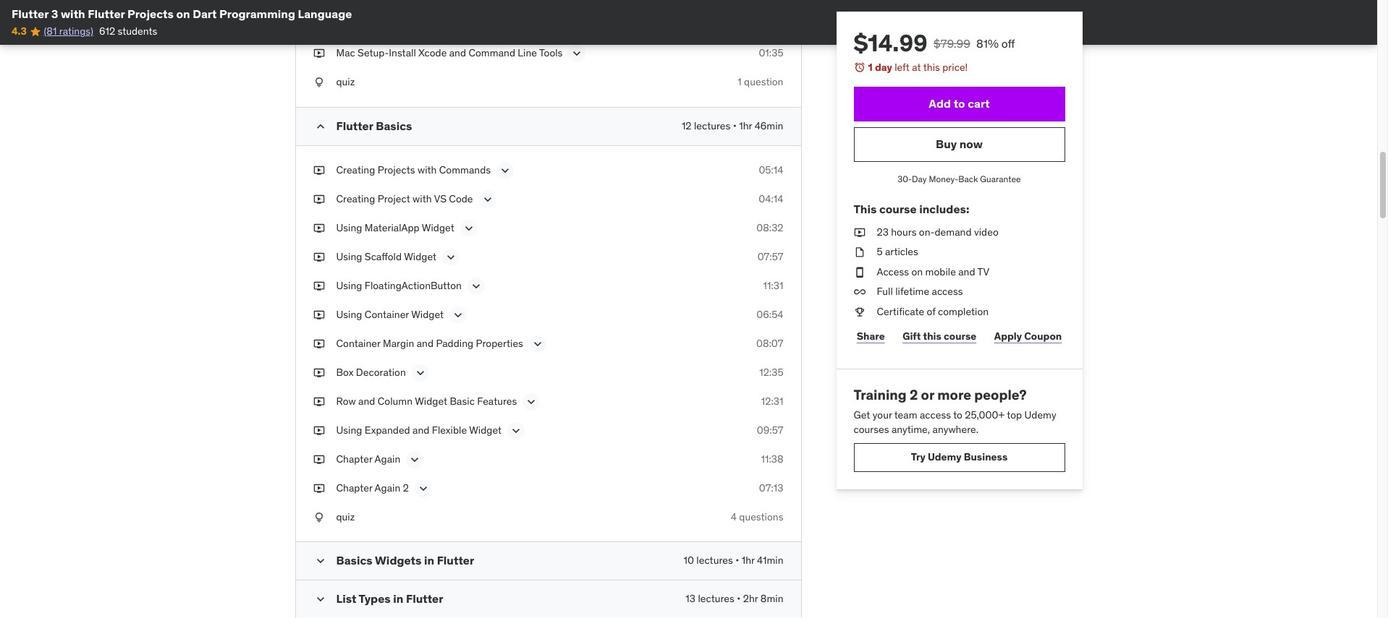Task type: locate. For each thing, give the bounding box(es) containing it.
0 vertical spatial 2
[[910, 386, 918, 404]]

completion
[[938, 305, 989, 318]]

on up full lifetime access
[[912, 266, 923, 279]]

show lecture description image right chapter again 2
[[416, 482, 431, 497]]

1 vertical spatial 1
[[738, 76, 742, 89]]

lectures for basics widgets in flutter
[[697, 555, 733, 568]]

add to cart button
[[854, 87, 1065, 121]]

2 vertical spatial •
[[737, 593, 741, 606]]

and right row
[[358, 395, 375, 408]]

show lecture description image up padding
[[469, 279, 484, 294]]

•
[[733, 119, 737, 132], [736, 555, 739, 568], [737, 593, 741, 606]]

scaffold
[[365, 250, 402, 263]]

command
[[469, 47, 515, 60]]

1 vertical spatial setup-
[[358, 47, 389, 60]]

1 vertical spatial projects
[[378, 164, 415, 177]]

quiz
[[336, 76, 355, 89], [336, 511, 355, 524]]

quiz up the flutter basics
[[336, 76, 355, 89]]

show lecture description image down using expanded and flexible  widget
[[408, 453, 422, 468]]

41min
[[757, 555, 784, 568]]

access
[[877, 266, 909, 279]]

show lecture description image up padding
[[451, 308, 466, 323]]

install
[[389, 18, 416, 31], [389, 47, 416, 60]]

with up the vs
[[418, 164, 437, 177]]

1 vertical spatial small image
[[313, 555, 328, 569]]

2 setup- from the top
[[358, 47, 389, 60]]

0 horizontal spatial projects
[[127, 7, 174, 21]]

0 vertical spatial lectures
[[694, 119, 731, 132]]

show lecture description image for creating projects with commands
[[498, 164, 513, 178]]

0 vertical spatial this
[[924, 61, 940, 74]]

projects up the project
[[378, 164, 415, 177]]

basics up creating projects with commands
[[376, 119, 412, 133]]

1 vertical spatial again
[[375, 482, 401, 495]]

course down completion
[[944, 330, 977, 343]]

in right types
[[393, 593, 404, 607]]

2 this from the top
[[923, 330, 942, 343]]

quiz down chapter again 2
[[336, 511, 355, 524]]

chapter down chapter again
[[336, 482, 373, 495]]

using down using scaffold  widget
[[336, 279, 362, 292]]

udemy right the try in the right of the page
[[928, 451, 962, 464]]

setup- left xcode
[[358, 47, 389, 60]]

1 quiz from the top
[[336, 76, 355, 89]]

show lecture description image for using expanded and flexible  widget
[[509, 424, 523, 439]]

money-
[[929, 173, 959, 184]]

1 chapter from the top
[[336, 453, 373, 466]]

widget left "basic"
[[415, 395, 447, 408]]

basics
[[376, 119, 412, 133], [336, 554, 373, 569]]

types
[[359, 593, 391, 607]]

alarm image
[[854, 62, 865, 73]]

1 horizontal spatial udemy
[[1025, 409, 1057, 422]]

0 horizontal spatial course
[[879, 202, 917, 217]]

apply
[[994, 330, 1022, 343]]

lectures for flutter basics
[[694, 119, 731, 132]]

widgets
[[375, 554, 422, 569]]

2 vertical spatial small image
[[313, 593, 328, 608]]

show lecture description image right 'tools' on the left of page
[[570, 47, 585, 61]]

1 mac from the top
[[336, 18, 355, 31]]

2 again from the top
[[375, 482, 401, 495]]

0 vertical spatial small image
[[313, 119, 328, 134]]

using left materialapp
[[336, 221, 362, 234]]

0 vertical spatial chapter
[[336, 453, 373, 466]]

0 horizontal spatial 2
[[403, 482, 409, 495]]

using for using scaffold  widget
[[336, 250, 362, 263]]

xcode
[[418, 47, 447, 60]]

to
[[954, 96, 965, 111], [954, 409, 963, 422]]

3
[[51, 7, 58, 21]]

top
[[1007, 409, 1022, 422]]

show lecture description image right the 'features'
[[524, 395, 539, 410]]

setup- right language
[[358, 18, 389, 31]]

2 left 'or'
[[910, 386, 918, 404]]

on
[[176, 7, 190, 21], [912, 266, 923, 279]]

hours
[[891, 226, 917, 239]]

course
[[879, 202, 917, 217], [944, 330, 977, 343]]

widget down the vs
[[422, 221, 454, 234]]

0 vertical spatial projects
[[127, 7, 174, 21]]

1 vertical spatial •
[[736, 555, 739, 568]]

off
[[1002, 36, 1015, 51]]

this right at
[[924, 61, 940, 74]]

1 vertical spatial container
[[336, 337, 381, 350]]

1 horizontal spatial 1
[[868, 61, 873, 74]]

xsmall image for creating project with vs code
[[313, 192, 325, 207]]

vs
[[434, 192, 447, 206]]

and right margin
[[417, 337, 434, 350]]

again for chapter again
[[375, 453, 401, 466]]

in right widgets
[[424, 554, 434, 569]]

1hr left 41min
[[742, 555, 755, 568]]

2 vertical spatial with
[[413, 192, 432, 206]]

basics up list
[[336, 554, 373, 569]]

0 vertical spatial mac
[[336, 18, 355, 31]]

5 articles
[[877, 246, 919, 259]]

access on mobile and tv
[[877, 266, 990, 279]]

and
[[449, 47, 466, 60], [959, 266, 976, 279], [417, 337, 434, 350], [358, 395, 375, 408], [413, 424, 430, 437]]

your
[[873, 409, 892, 422]]

full lifetime access
[[877, 285, 963, 299]]

0 vertical spatial in
[[424, 554, 434, 569]]

0 vertical spatial install
[[389, 18, 416, 31]]

course up hours
[[879, 202, 917, 217]]

show lecture description image
[[498, 164, 513, 178], [469, 279, 484, 294], [531, 337, 545, 352], [524, 395, 539, 410]]

0 vertical spatial again
[[375, 453, 401, 466]]

0 horizontal spatial 1
[[738, 76, 742, 89]]

0 horizontal spatial on
[[176, 7, 190, 21]]

0 vertical spatial 1hr
[[739, 119, 752, 132]]

tv
[[978, 266, 990, 279]]

this
[[924, 61, 940, 74], [923, 330, 942, 343]]

show lecture description image for chapter again
[[408, 453, 422, 468]]

again down expanded
[[375, 453, 401, 466]]

0 horizontal spatial udemy
[[928, 451, 962, 464]]

1 vertical spatial course
[[944, 330, 977, 343]]

1
[[868, 61, 873, 74], [738, 76, 742, 89]]

1 creating from the top
[[336, 164, 375, 177]]

2 small image from the top
[[313, 555, 328, 569]]

1 horizontal spatial projects
[[378, 164, 415, 177]]

0 horizontal spatial in
[[393, 593, 404, 607]]

creating left the project
[[336, 192, 375, 206]]

mac
[[336, 18, 355, 31], [336, 47, 355, 60]]

flutter 3 with flutter projects on dart programming language
[[12, 7, 352, 21]]

show lecture description image right code
[[480, 192, 495, 207]]

with left the vs
[[413, 192, 432, 206]]

udemy right top
[[1025, 409, 1057, 422]]

1 vertical spatial 1hr
[[742, 555, 755, 568]]

08:07
[[756, 337, 784, 350]]

0 vertical spatial access
[[932, 285, 963, 299]]

in for widgets
[[424, 554, 434, 569]]

0 vertical spatial with
[[61, 7, 85, 21]]

1 vertical spatial install
[[389, 47, 416, 60]]

small image
[[313, 119, 328, 134], [313, 555, 328, 569], [313, 593, 328, 608]]

0 horizontal spatial basics
[[336, 554, 373, 569]]

xsmall image for box decoration
[[313, 366, 325, 380]]

lectures right the 13
[[698, 593, 735, 606]]

floatingactionbutton
[[365, 279, 462, 292]]

again down chapter again
[[375, 482, 401, 495]]

0 vertical spatial udemy
[[1025, 409, 1057, 422]]

• left 41min
[[736, 555, 739, 568]]

container up margin
[[365, 308, 409, 321]]

13 lectures • 2hr 8min
[[686, 593, 784, 606]]

certificate of completion
[[877, 305, 989, 318]]

widget up floatingactionbutton
[[404, 250, 437, 263]]

1 vertical spatial on
[[912, 266, 923, 279]]

install for the
[[389, 18, 416, 31]]

4 using from the top
[[336, 308, 362, 321]]

chapter
[[336, 453, 373, 466], [336, 482, 373, 495]]

buy
[[936, 137, 957, 151]]

2 vertical spatial lectures
[[698, 593, 735, 606]]

0 vertical spatial on
[[176, 7, 190, 21]]

try udemy business link
[[854, 443, 1065, 472]]

tools
[[539, 47, 563, 60]]

1 vertical spatial to
[[954, 409, 963, 422]]

in for types
[[393, 593, 404, 607]]

(81 ratings)
[[44, 25, 93, 38]]

2 quiz from the top
[[336, 511, 355, 524]]

and left the "flexible"
[[413, 424, 430, 437]]

xsmall image for using scaffold  widget
[[313, 250, 325, 265]]

on-
[[919, 226, 935, 239]]

small image for basics
[[313, 555, 328, 569]]

creating down the flutter basics
[[336, 164, 375, 177]]

0 vertical spatial creating
[[336, 164, 375, 177]]

lectures right 10
[[697, 555, 733, 568]]

xsmall image for row and column widget basic features
[[313, 395, 325, 409]]

1hr for basics widgets in flutter
[[742, 555, 755, 568]]

list types in flutter
[[336, 593, 443, 607]]

lectures right 12
[[694, 119, 731, 132]]

1 install from the top
[[389, 18, 416, 31]]

chapter again
[[336, 453, 401, 466]]

0 vertical spatial setup-
[[358, 18, 389, 31]]

training 2 or more people? get your team access to 25,000+ top udemy courses anytime, anywhere.
[[854, 386, 1057, 436]]

mobile
[[926, 266, 956, 279]]

chapter up chapter again 2
[[336, 453, 373, 466]]

1 vertical spatial access
[[920, 409, 951, 422]]

2 chapter from the top
[[336, 482, 373, 495]]

0 vertical spatial course
[[879, 202, 917, 217]]

using left the scaffold
[[336, 250, 362, 263]]

buy now
[[936, 137, 983, 151]]

show lecture description image down code
[[462, 221, 476, 236]]

row and column widget basic features
[[336, 395, 517, 408]]

2 down using expanded and flexible  widget
[[403, 482, 409, 495]]

1 question
[[738, 76, 784, 89]]

0 vertical spatial quiz
[[336, 76, 355, 89]]

container up box decoration
[[336, 337, 381, 350]]

day
[[875, 61, 892, 74]]

container
[[365, 308, 409, 321], [336, 337, 381, 350]]

small image for flutter
[[313, 119, 328, 134]]

1 this from the top
[[924, 61, 940, 74]]

access down 'or'
[[920, 409, 951, 422]]

1 to from the top
[[954, 96, 965, 111]]

xsmall image
[[313, 76, 325, 90], [313, 192, 325, 207], [313, 221, 325, 236], [854, 226, 865, 240], [313, 250, 325, 265], [854, 266, 865, 280], [313, 366, 325, 380], [313, 395, 325, 409], [313, 453, 325, 467], [313, 482, 325, 496]]

show lecture description image up floatingactionbutton
[[444, 250, 458, 265]]

small image for list
[[313, 593, 328, 608]]

udemy inside training 2 or more people? get your team access to 25,000+ top udemy courses anytime, anywhere.
[[1025, 409, 1057, 422]]

show lecture description image up the "row and column widget basic features"
[[413, 366, 428, 381]]

projects up students
[[127, 7, 174, 21]]

• left 46min
[[733, 119, 737, 132]]

1 vertical spatial mac
[[336, 47, 355, 60]]

5 using from the top
[[336, 424, 362, 437]]

udemy
[[1025, 409, 1057, 422], [928, 451, 962, 464]]

to up anywhere.
[[954, 409, 963, 422]]

2 using from the top
[[336, 250, 362, 263]]

1 horizontal spatial in
[[424, 554, 434, 569]]

lifetime
[[896, 285, 930, 299]]

1 horizontal spatial course
[[944, 330, 977, 343]]

3 small image from the top
[[313, 593, 328, 608]]

1 small image from the top
[[313, 119, 328, 134]]

2 install from the top
[[389, 47, 416, 60]]

1 vertical spatial in
[[393, 593, 404, 607]]

show lecture description image right "properties"
[[531, 337, 545, 352]]

basic
[[450, 395, 475, 408]]

1 vertical spatial creating
[[336, 192, 375, 206]]

0 vertical spatial 1
[[868, 61, 873, 74]]

1 vertical spatial basics
[[336, 554, 373, 569]]

13
[[686, 593, 696, 606]]

on left dart
[[176, 7, 190, 21]]

show lecture description image for using scaffold  widget
[[444, 250, 458, 265]]

xsmall image
[[313, 18, 325, 32], [313, 47, 325, 61], [313, 164, 325, 178], [854, 246, 865, 260], [313, 279, 325, 294], [854, 285, 865, 300], [854, 305, 865, 320], [313, 308, 325, 322], [313, 337, 325, 351], [313, 424, 325, 438], [313, 511, 325, 525]]

• left 2hr
[[737, 593, 741, 606]]

1 left question
[[738, 76, 742, 89]]

• for basics widgets in flutter
[[736, 555, 739, 568]]

1 vertical spatial quiz
[[336, 511, 355, 524]]

01:35
[[759, 47, 784, 60]]

show lecture description image down the 'features'
[[509, 424, 523, 439]]

question
[[744, 76, 784, 89]]

1hr left 46min
[[739, 119, 752, 132]]

show lecture description image for using materialapp  widget
[[462, 221, 476, 236]]

show lecture description image right commands on the top of page
[[498, 164, 513, 178]]

2 mac from the top
[[336, 47, 355, 60]]

1 vertical spatial this
[[923, 330, 942, 343]]

widget up the container margin and padding properties
[[411, 308, 444, 321]]

in
[[424, 554, 434, 569], [393, 593, 404, 607]]

quiz for 1 question
[[336, 76, 355, 89]]

0 vertical spatial to
[[954, 96, 965, 111]]

commands
[[439, 164, 491, 177]]

to left 'cart'
[[954, 96, 965, 111]]

30-day money-back guarantee
[[898, 173, 1021, 184]]

access down mobile
[[932, 285, 963, 299]]

1 setup- from the top
[[358, 18, 389, 31]]

with up ratings)
[[61, 7, 85, 21]]

and left tv
[[959, 266, 976, 279]]

materialapp
[[365, 221, 420, 234]]

list
[[336, 593, 356, 607]]

1 using from the top
[[336, 221, 362, 234]]

row
[[336, 395, 356, 408]]

properties
[[476, 337, 523, 350]]

using down using floatingactionbutton
[[336, 308, 362, 321]]

1 horizontal spatial basics
[[376, 119, 412, 133]]

install left the
[[389, 18, 416, 31]]

1 vertical spatial lectures
[[697, 555, 733, 568]]

2 creating from the top
[[336, 192, 375, 206]]

using down row
[[336, 424, 362, 437]]

widget for using materialapp  widget
[[422, 221, 454, 234]]

07:13
[[759, 482, 784, 495]]

3 using from the top
[[336, 279, 362, 292]]

certificate
[[877, 305, 925, 318]]

install left xcode
[[389, 47, 416, 60]]

4.3
[[12, 25, 27, 38]]

creating for creating projects with commands
[[336, 164, 375, 177]]

1 right alarm icon
[[868, 61, 873, 74]]

show lecture description image for container margin and padding properties
[[531, 337, 545, 352]]

1 vertical spatial with
[[418, 164, 437, 177]]

2 to from the top
[[954, 409, 963, 422]]

this right gift
[[923, 330, 942, 343]]

using expanded and flexible  widget
[[336, 424, 502, 437]]

show lecture description image for chapter again 2
[[416, 482, 431, 497]]

install for xcode
[[389, 47, 416, 60]]

android
[[437, 18, 473, 31]]

show lecture description image
[[570, 47, 585, 61], [480, 192, 495, 207], [462, 221, 476, 236], [444, 250, 458, 265], [451, 308, 466, 323], [413, 366, 428, 381], [509, 424, 523, 439], [408, 453, 422, 468], [416, 482, 431, 497]]

2 inside training 2 or more people? get your team access to 25,000+ top udemy courses anytime, anywhere.
[[910, 386, 918, 404]]

0 vertical spatial •
[[733, 119, 737, 132]]

1 horizontal spatial 2
[[910, 386, 918, 404]]

1 again from the top
[[375, 453, 401, 466]]

1 vertical spatial chapter
[[336, 482, 373, 495]]



Task type: describe. For each thing, give the bounding box(es) containing it.
xsmall image for using materialapp  widget
[[313, 221, 325, 236]]

video
[[974, 226, 999, 239]]

this course includes:
[[854, 202, 970, 217]]

expanded
[[365, 424, 410, 437]]

08:32
[[757, 221, 784, 234]]

includes:
[[920, 202, 970, 217]]

box
[[336, 366, 354, 379]]

05:14
[[759, 164, 784, 177]]

gift this course link
[[900, 323, 980, 351]]

flexible
[[432, 424, 467, 437]]

mac for mac setup-install xcode and command line tools
[[336, 47, 355, 60]]

46min
[[755, 119, 784, 132]]

show lecture description image for box decoration
[[413, 366, 428, 381]]

using for using expanded and flexible  widget
[[336, 424, 362, 437]]

xsmall image for chapter again 2
[[313, 482, 325, 496]]

07:57
[[758, 250, 784, 263]]

padding
[[436, 337, 474, 350]]

coupon
[[1025, 330, 1062, 343]]

using container widget
[[336, 308, 444, 321]]

add
[[929, 96, 951, 111]]

creating for creating project with vs code
[[336, 192, 375, 206]]

buy now button
[[854, 127, 1065, 162]]

access inside training 2 or more people? get your team access to 25,000+ top udemy courses anytime, anywhere.
[[920, 409, 951, 422]]

widget for using container widget
[[411, 308, 444, 321]]

12 lectures • 1hr 46min
[[682, 119, 784, 132]]

1 for 1 day left at this price!
[[868, 61, 873, 74]]

widget for using scaffold  widget
[[404, 250, 437, 263]]

show lecture description image for mac setup-install xcode and command line tools
[[570, 47, 585, 61]]

programming
[[219, 7, 295, 21]]

1 day left at this price!
[[868, 61, 968, 74]]

this
[[854, 202, 877, 217]]

chapter for chapter again 2
[[336, 482, 373, 495]]

quiz for 4 questions
[[336, 511, 355, 524]]

demand
[[935, 226, 972, 239]]

using materialapp  widget
[[336, 221, 454, 234]]

articles
[[885, 246, 919, 259]]

1 vertical spatial 2
[[403, 482, 409, 495]]

1 horizontal spatial on
[[912, 266, 923, 279]]

81%
[[976, 36, 999, 51]]

1 vertical spatial udemy
[[928, 451, 962, 464]]

25,000+
[[965, 409, 1005, 422]]

try
[[911, 451, 926, 464]]

cart
[[968, 96, 990, 111]]

or
[[921, 386, 935, 404]]

code
[[449, 192, 473, 206]]

show lecture description image for row and column widget basic features
[[524, 395, 539, 410]]

column
[[378, 395, 413, 408]]

the
[[418, 18, 435, 31]]

0 vertical spatial basics
[[376, 119, 412, 133]]

get
[[854, 409, 870, 422]]

creating projects with commands
[[336, 164, 491, 177]]

flutter for basics
[[437, 554, 474, 569]]

4
[[731, 511, 737, 524]]

1hr for flutter basics
[[739, 119, 752, 132]]

612 students
[[99, 25, 157, 38]]

share button
[[854, 323, 888, 351]]

to inside button
[[954, 96, 965, 111]]

lectures for list types in flutter
[[698, 593, 735, 606]]

xsmall image for chapter again
[[313, 453, 325, 467]]

1 for 1 question
[[738, 76, 742, 89]]

flutter for list
[[406, 593, 443, 607]]

06:54
[[757, 308, 784, 321]]

using for using container widget
[[336, 308, 362, 321]]

$14.99
[[854, 28, 928, 58]]

12
[[682, 119, 692, 132]]

gift this course
[[903, 330, 977, 343]]

mac for mac setup-install the android emulator
[[336, 18, 355, 31]]

(81
[[44, 25, 57, 38]]

decoration
[[356, 366, 406, 379]]

business
[[964, 451, 1008, 464]]

and right xcode
[[449, 47, 466, 60]]

to inside training 2 or more people? get your team access to 25,000+ top udemy courses anytime, anywhere.
[[954, 409, 963, 422]]

emulator
[[475, 18, 516, 31]]

setup- for mac setup-install the android emulator
[[358, 18, 389, 31]]

box decoration
[[336, 366, 406, 379]]

mac setup-install the android emulator
[[336, 18, 516, 31]]

students
[[118, 25, 157, 38]]

flutter for flutter
[[88, 7, 125, 21]]

0 vertical spatial container
[[365, 308, 409, 321]]

again for chapter again 2
[[375, 482, 401, 495]]

basics widgets in flutter
[[336, 554, 474, 569]]

show lecture description image for using floatingactionbutton
[[469, 279, 484, 294]]

apply coupon
[[994, 330, 1062, 343]]

container margin and padding properties
[[336, 337, 523, 350]]

using for using floatingactionbutton
[[336, 279, 362, 292]]

show lecture description image for creating project with vs code
[[480, 192, 495, 207]]

anytime,
[[892, 423, 930, 436]]

add to cart
[[929, 96, 990, 111]]

people?
[[975, 386, 1027, 404]]

margin
[[383, 337, 414, 350]]

using for using materialapp  widget
[[336, 221, 362, 234]]

11:31
[[763, 279, 784, 292]]

using scaffold  widget
[[336, 250, 437, 263]]

09:57
[[757, 424, 784, 437]]

flutter basics
[[336, 119, 412, 133]]

setup- for mac setup-install xcode and command line tools
[[358, 47, 389, 60]]

11:38
[[761, 453, 784, 466]]

widget down the 'features'
[[469, 424, 502, 437]]

creating project with vs code
[[336, 192, 473, 206]]

show lecture description image for using container widget
[[451, 308, 466, 323]]

• for list types in flutter
[[737, 593, 741, 606]]

4 questions
[[731, 511, 784, 524]]

12:35
[[760, 366, 784, 379]]

language
[[298, 7, 352, 21]]

courses
[[854, 423, 889, 436]]

training
[[854, 386, 907, 404]]

with for creating projects with commands
[[418, 164, 437, 177]]

with for creating project with vs code
[[413, 192, 432, 206]]

10
[[684, 555, 694, 568]]

try udemy business
[[911, 451, 1008, 464]]

left
[[895, 61, 910, 74]]

• for flutter basics
[[733, 119, 737, 132]]

questions
[[739, 511, 784, 524]]

chapter for chapter again
[[336, 453, 373, 466]]

features
[[477, 395, 517, 408]]

anywhere.
[[933, 423, 979, 436]]



Task type: vqa. For each thing, say whether or not it's contained in the screenshot.


